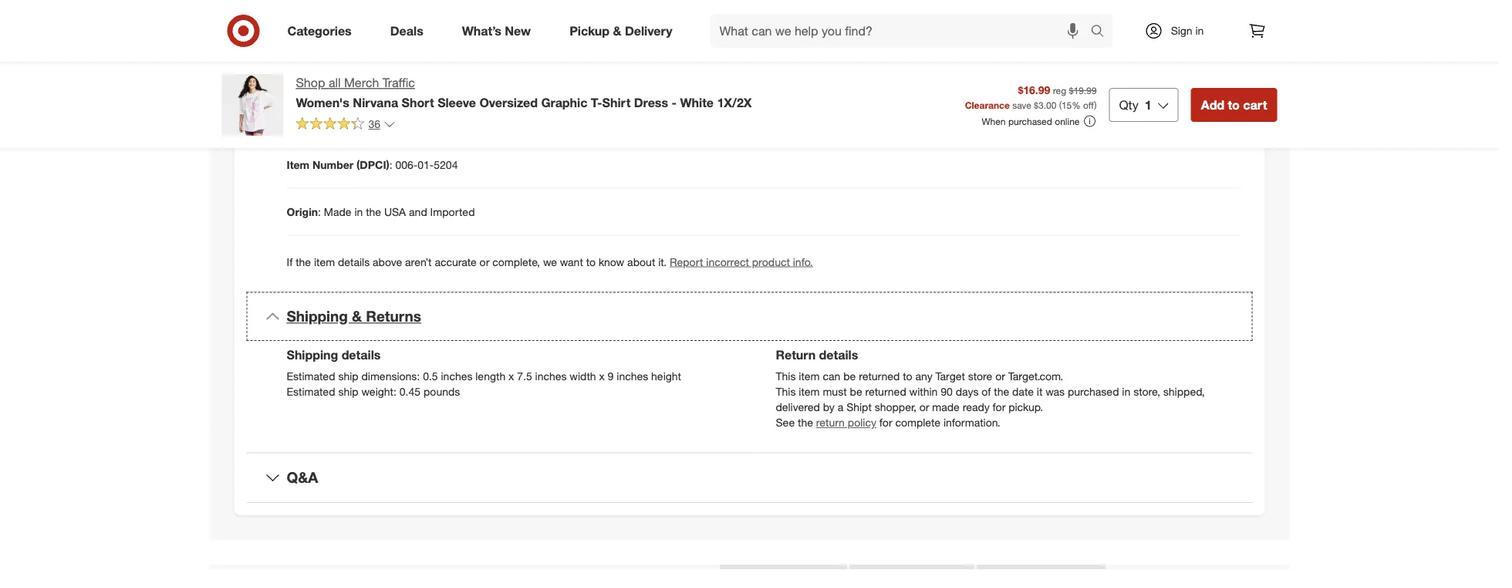Task type: describe. For each thing, give the bounding box(es) containing it.
2 vertical spatial item
[[799, 385, 820, 399]]

if the item details above aren't accurate or complete, we want to know about it. report incorrect product info.
[[287, 255, 813, 268]]

clearance
[[965, 99, 1010, 111]]

wash,
[[432, 16, 461, 30]]

graphic
[[541, 95, 588, 110]]

search button
[[1084, 14, 1121, 51]]

off
[[1084, 99, 1095, 111]]

reg
[[1053, 85, 1067, 96]]

usa
[[384, 205, 406, 218]]

1 inches from the left
[[441, 370, 473, 383]]

what's
[[462, 23, 502, 38]]

0 vertical spatial be
[[844, 370, 856, 383]]

0.5
[[423, 370, 438, 383]]

origin
[[287, 205, 318, 218]]

01-
[[418, 158, 434, 171]]

1 vertical spatial item
[[799, 370, 820, 383]]

details for return
[[819, 348, 859, 363]]

short
[[402, 95, 434, 110]]

details left above
[[338, 255, 370, 268]]

dry
[[502, 16, 519, 30]]

was
[[1046, 385, 1065, 399]]

1 vertical spatial to
[[586, 255, 596, 268]]

006-
[[396, 158, 418, 171]]

pickup
[[570, 23, 610, 38]]

see
[[776, 416, 795, 430]]

qty 1
[[1120, 97, 1152, 112]]

by
[[823, 401, 835, 414]]

shipping for shipping & returns
[[287, 308, 348, 325]]

oversized
[[480, 95, 538, 110]]

the left usa
[[366, 205, 381, 218]]

item
[[287, 158, 310, 171]]

store
[[968, 370, 993, 383]]

item number (dpci) : 006-01-5204
[[287, 158, 458, 171]]

cart
[[1244, 97, 1268, 112]]

when
[[982, 115, 1006, 127]]

of
[[982, 385, 991, 399]]

cleaning:
[[337, 16, 385, 30]]

0 horizontal spatial purchased
[[1009, 115, 1053, 127]]

dress
[[634, 95, 668, 110]]

1 vertical spatial in
[[355, 205, 363, 218]]

know
[[599, 255, 625, 268]]

2 estimated from the top
[[287, 385, 335, 399]]

we
[[543, 255, 557, 268]]

report incorrect product info. button
[[670, 254, 813, 270]]

add
[[1202, 97, 1225, 112]]

save
[[1013, 99, 1032, 111]]

sleeve
[[438, 95, 476, 110]]

nirvana
[[353, 95, 398, 110]]

36 link
[[296, 116, 396, 134]]

90
[[941, 385, 953, 399]]

complete,
[[493, 255, 540, 268]]

shopper,
[[875, 401, 917, 414]]

it.
[[659, 255, 667, 268]]

1
[[1145, 97, 1152, 112]]

policy
[[848, 416, 877, 430]]

shipping & returns button
[[247, 292, 1253, 341]]

q&a button
[[247, 453, 1253, 503]]

shipping & returns
[[287, 308, 421, 325]]

0 vertical spatial returned
[[859, 370, 900, 383]]

search
[[1084, 25, 1121, 40]]

shop
[[296, 75, 325, 90]]

made
[[324, 205, 352, 218]]

return
[[776, 348, 816, 363]]

details for shipping
[[342, 348, 381, 363]]

what's new link
[[449, 14, 550, 48]]

weight:
[[362, 385, 397, 399]]

information.
[[944, 416, 1001, 430]]

return details this item can be returned to any target store or target.com. this item must be returned within 90 days of the date it was purchased in store, shipped, delivered by a shipt shopper, or made ready for pickup. see the return policy for complete information.
[[776, 348, 1205, 430]]

7.5
[[517, 370, 532, 383]]

88256656
[[318, 64, 366, 77]]

length
[[476, 370, 506, 383]]

days
[[956, 385, 979, 399]]

0 vertical spatial and
[[314, 16, 334, 30]]

add to cart button
[[1192, 88, 1278, 122]]

t-
[[591, 95, 603, 110]]

2 ship from the top
[[338, 385, 359, 399]]

What can we help you find? suggestions appear below search field
[[711, 14, 1095, 48]]

dimensions:
[[362, 370, 420, 383]]

tcin : 88256656
[[287, 64, 366, 77]]

tcin
[[287, 64, 312, 77]]

& for pickup
[[613, 23, 622, 38]]

to inside return details this item can be returned to any target store or target.com. this item must be returned within 90 days of the date it was purchased in store, shipped, delivered by a shipt shopper, or made ready for pickup. see the return policy for complete information.
[[903, 370, 913, 383]]

: for 196761717643
[[310, 111, 313, 124]]

white
[[680, 95, 714, 110]]

sign
[[1171, 24, 1193, 37]]

2 horizontal spatial or
[[996, 370, 1006, 383]]

care
[[287, 16, 311, 30]]

5204
[[434, 158, 458, 171]]

$19.99
[[1069, 85, 1097, 96]]

2 this from the top
[[776, 385, 796, 399]]

: left "006-"
[[390, 158, 393, 171]]

product
[[752, 255, 790, 268]]

traffic
[[383, 75, 415, 90]]

shipping for shipping details estimated ship dimensions: 0.5 inches length x 7.5 inches width x 9 inches height estimated ship weight: 0.45 pounds
[[287, 348, 338, 363]]

: for made
[[318, 205, 321, 218]]

store,
[[1134, 385, 1161, 399]]

returns
[[366, 308, 421, 325]]

0 vertical spatial item
[[314, 255, 335, 268]]



Task type: locate. For each thing, give the bounding box(es) containing it.
care and cleaning: machine wash, tumble dry
[[287, 16, 519, 30]]

1 horizontal spatial for
[[993, 401, 1006, 414]]

0 vertical spatial estimated
[[287, 370, 335, 383]]

:
[[312, 64, 315, 77], [310, 111, 313, 124], [390, 158, 393, 171], [318, 205, 321, 218]]

the
[[366, 205, 381, 218], [296, 255, 311, 268], [994, 385, 1010, 399], [798, 416, 813, 430]]

1 vertical spatial or
[[996, 370, 1006, 383]]

0 horizontal spatial for
[[880, 416, 893, 430]]

(
[[1060, 99, 1062, 111]]

$
[[1034, 99, 1039, 111]]

to inside add to cart button
[[1228, 97, 1240, 112]]

0 vertical spatial for
[[993, 401, 1006, 414]]

ship left dimensions: at left bottom
[[338, 370, 359, 383]]

it
[[1037, 385, 1043, 399]]

sign in
[[1171, 24, 1204, 37]]

details up can
[[819, 348, 859, 363]]

the down delivered
[[798, 416, 813, 430]]

0 horizontal spatial in
[[355, 205, 363, 218]]

x left 9
[[599, 370, 605, 383]]

want
[[560, 255, 583, 268]]

1 vertical spatial ship
[[338, 385, 359, 399]]

and right usa
[[409, 205, 427, 218]]

qty
[[1120, 97, 1139, 112]]

0 horizontal spatial x
[[509, 370, 514, 383]]

1 vertical spatial this
[[776, 385, 796, 399]]

0 vertical spatial shipping
[[287, 308, 348, 325]]

2 vertical spatial to
[[903, 370, 913, 383]]

1 x from the left
[[509, 370, 514, 383]]

shipping details estimated ship dimensions: 0.5 inches length x 7.5 inches width x 9 inches height estimated ship weight: 0.45 pounds
[[287, 348, 682, 399]]

details up dimensions: at left bottom
[[342, 348, 381, 363]]

(dpci)
[[357, 158, 390, 171]]

1 horizontal spatial x
[[599, 370, 605, 383]]

deals link
[[377, 14, 443, 48]]

ship
[[338, 370, 359, 383], [338, 385, 359, 399]]

0 vertical spatial or
[[480, 255, 490, 268]]

$16.99
[[1018, 83, 1051, 97]]

shipping down 'if'
[[287, 308, 348, 325]]

in
[[1196, 24, 1204, 37], [355, 205, 363, 218], [1123, 385, 1131, 399]]

in right made
[[355, 205, 363, 218]]

complete
[[896, 416, 941, 430]]

1 ship from the top
[[338, 370, 359, 383]]

& left the 'returns'
[[352, 308, 362, 325]]

for down shopper,
[[880, 416, 893, 430]]

be
[[844, 370, 856, 383], [850, 385, 863, 399]]

returned
[[859, 370, 900, 383], [866, 385, 907, 399]]

1 horizontal spatial purchased
[[1068, 385, 1120, 399]]

to left any
[[903, 370, 913, 383]]

categories link
[[274, 14, 371, 48]]

details
[[338, 255, 370, 268], [342, 348, 381, 363], [819, 348, 859, 363]]

shipping inside shipping details estimated ship dimensions: 0.5 inches length x 7.5 inches width x 9 inches height estimated ship weight: 0.45 pounds
[[287, 348, 338, 363]]

: for 88256656
[[312, 64, 315, 77]]

or down within
[[920, 401, 930, 414]]

1 horizontal spatial to
[[903, 370, 913, 383]]

0 horizontal spatial inches
[[441, 370, 473, 383]]

delivery
[[625, 23, 673, 38]]

details inside return details this item can be returned to any target store or target.com. this item must be returned within 90 days of the date it was purchased in store, shipped, delivered by a shipt shopper, or made ready for pickup. see the return policy for complete information.
[[819, 348, 859, 363]]

estimated left weight: on the left bottom of the page
[[287, 385, 335, 399]]

above
[[373, 255, 402, 268]]

0 horizontal spatial &
[[352, 308, 362, 325]]

x left 7.5
[[509, 370, 514, 383]]

1 vertical spatial and
[[409, 205, 427, 218]]

can
[[823, 370, 841, 383]]

when purchased online
[[982, 115, 1080, 127]]

2 inches from the left
[[535, 370, 567, 383]]

%
[[1072, 99, 1081, 111]]

details inside shipping details estimated ship dimensions: 0.5 inches length x 7.5 inches width x 9 inches height estimated ship weight: 0.45 pounds
[[342, 348, 381, 363]]

2 vertical spatial or
[[920, 401, 930, 414]]

1 vertical spatial for
[[880, 416, 893, 430]]

the right of
[[994, 385, 1010, 399]]

inches up pounds
[[441, 370, 473, 383]]

be up shipt
[[850, 385, 863, 399]]

purchased right was
[[1068, 385, 1120, 399]]

a
[[838, 401, 844, 414]]

x
[[509, 370, 514, 383], [599, 370, 605, 383]]

shipping down shipping & returns at the bottom left
[[287, 348, 338, 363]]

be right can
[[844, 370, 856, 383]]

women's
[[296, 95, 350, 110]]

: left made
[[318, 205, 321, 218]]

all
[[329, 75, 341, 90]]

and
[[314, 16, 334, 30], [409, 205, 427, 218]]

height
[[652, 370, 682, 383]]

in left store, at the bottom right
[[1123, 385, 1131, 399]]

inches right 7.5
[[535, 370, 567, 383]]

made
[[933, 401, 960, 414]]

item left can
[[799, 370, 820, 383]]

inches right 9
[[617, 370, 649, 383]]

advertisement region
[[210, 565, 1290, 570]]

1 estimated from the top
[[287, 370, 335, 383]]

to right want
[[586, 255, 596, 268]]

tumble
[[464, 16, 499, 30]]

3.00
[[1039, 99, 1057, 111]]

2 vertical spatial in
[[1123, 385, 1131, 399]]

2 horizontal spatial in
[[1196, 24, 1204, 37]]

2 shipping from the top
[[287, 348, 338, 363]]

1 vertical spatial purchased
[[1068, 385, 1120, 399]]

purchased down $
[[1009, 115, 1053, 127]]

if
[[287, 255, 293, 268]]

pickup & delivery
[[570, 23, 673, 38]]

item up delivered
[[799, 385, 820, 399]]

1 vertical spatial returned
[[866, 385, 907, 399]]

purchased inside return details this item can be returned to any target store or target.com. this item must be returned within 90 days of the date it was purchased in store, shipped, delivered by a shipt shopper, or made ready for pickup. see the return policy for complete information.
[[1068, 385, 1120, 399]]

categories
[[288, 23, 352, 38]]

& inside dropdown button
[[352, 308, 362, 325]]

pickup & delivery link
[[557, 14, 692, 48]]

for right "ready"
[[993, 401, 1006, 414]]

0 horizontal spatial or
[[480, 255, 490, 268]]

0 vertical spatial &
[[613, 23, 622, 38]]

0 vertical spatial in
[[1196, 24, 1204, 37]]

1 horizontal spatial and
[[409, 205, 427, 218]]

to
[[1228, 97, 1240, 112], [586, 255, 596, 268], [903, 370, 913, 383]]

1x/2x
[[717, 95, 752, 110]]

imported
[[430, 205, 475, 218]]

0 vertical spatial to
[[1228, 97, 1240, 112]]

q&a
[[287, 469, 318, 487]]

shipped,
[[1164, 385, 1205, 399]]

1 vertical spatial shipping
[[287, 348, 338, 363]]

ship left weight: on the left bottom of the page
[[338, 385, 359, 399]]

image of women's nirvana short sleeve oversized graphic t-shirt dress - white 1x/2x image
[[222, 74, 284, 136]]

target.com.
[[1009, 370, 1064, 383]]

1 horizontal spatial &
[[613, 23, 622, 38]]

2 horizontal spatial to
[[1228, 97, 1240, 112]]

item right 'if'
[[314, 255, 335, 268]]

the right 'if'
[[296, 255, 311, 268]]

deals
[[390, 23, 424, 38]]

1 horizontal spatial or
[[920, 401, 930, 414]]

in inside return details this item can be returned to any target store or target.com. this item must be returned within 90 days of the date it was purchased in store, shipped, delivered by a shipt shopper, or made ready for pickup. see the return policy for complete information.
[[1123, 385, 1131, 399]]

3 inches from the left
[[617, 370, 649, 383]]

to right add
[[1228, 97, 1240, 112]]

0 vertical spatial this
[[776, 370, 796, 383]]

item
[[314, 255, 335, 268], [799, 370, 820, 383], [799, 385, 820, 399]]

online
[[1055, 115, 1080, 127]]

& right pickup
[[613, 23, 622, 38]]

report
[[670, 255, 703, 268]]

1 this from the top
[[776, 370, 796, 383]]

number
[[313, 158, 354, 171]]

1 vertical spatial be
[[850, 385, 863, 399]]

1 vertical spatial estimated
[[287, 385, 335, 399]]

)
[[1095, 99, 1097, 111]]

add to cart
[[1202, 97, 1268, 112]]

&
[[613, 23, 622, 38], [352, 308, 362, 325]]

purchased
[[1009, 115, 1053, 127], [1068, 385, 1120, 399]]

2 horizontal spatial inches
[[617, 370, 649, 383]]

& for shipping
[[352, 308, 362, 325]]

in right sign
[[1196, 24, 1204, 37]]

: left the all
[[312, 64, 315, 77]]

-
[[672, 95, 677, 110]]

return policy link
[[816, 416, 877, 430]]

origin : made in the usa and imported
[[287, 205, 475, 218]]

upc
[[287, 111, 310, 124]]

0 vertical spatial purchased
[[1009, 115, 1053, 127]]

0.45
[[400, 385, 421, 399]]

: down 'women's'
[[310, 111, 313, 124]]

1 vertical spatial &
[[352, 308, 362, 325]]

ready
[[963, 401, 990, 414]]

or right store
[[996, 370, 1006, 383]]

estimated down shipping & returns at the bottom left
[[287, 370, 335, 383]]

this down return
[[776, 370, 796, 383]]

0 vertical spatial ship
[[338, 370, 359, 383]]

date
[[1013, 385, 1034, 399]]

machine
[[388, 16, 429, 30]]

shipping inside dropdown button
[[287, 308, 348, 325]]

$16.99 reg $19.99 clearance save $ 3.00 ( 15 % off )
[[965, 83, 1097, 111]]

1 horizontal spatial in
[[1123, 385, 1131, 399]]

0 horizontal spatial to
[[586, 255, 596, 268]]

1 horizontal spatial inches
[[535, 370, 567, 383]]

15
[[1062, 99, 1072, 111]]

merch
[[344, 75, 379, 90]]

1 shipping from the top
[[287, 308, 348, 325]]

0 horizontal spatial and
[[314, 16, 334, 30]]

and right "care"
[[314, 16, 334, 30]]

2 x from the left
[[599, 370, 605, 383]]

new
[[505, 23, 531, 38]]

any
[[916, 370, 933, 383]]

estimated
[[287, 370, 335, 383], [287, 385, 335, 399]]

this up delivered
[[776, 385, 796, 399]]

or right accurate on the left top of page
[[480, 255, 490, 268]]

within
[[910, 385, 938, 399]]

or
[[480, 255, 490, 268], [996, 370, 1006, 383], [920, 401, 930, 414]]



Task type: vqa. For each thing, say whether or not it's contained in the screenshot.
the Coding;
no



